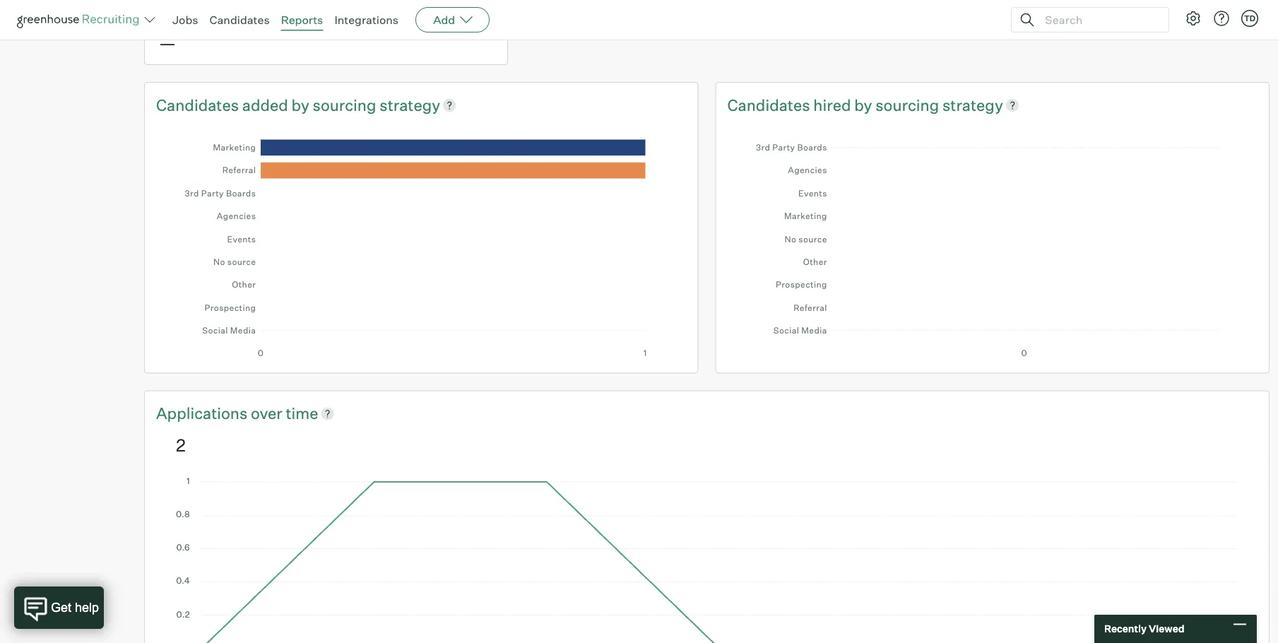 Task type: vqa. For each thing, say whether or not it's contained in the screenshot.
the All
no



Task type: describe. For each thing, give the bounding box(es) containing it.
candidates for candidates
[[210, 13, 270, 27]]

td button
[[1242, 10, 1259, 27]]

over
[[251, 404, 283, 423]]

applications
[[156, 404, 248, 423]]

hired
[[814, 95, 852, 114]]

to
[[256, 1, 271, 20]]

integrations link
[[335, 13, 399, 27]]

by for added
[[292, 95, 310, 114]]

sourcing for candidates hired by sourcing
[[876, 95, 940, 114]]

reports
[[281, 13, 323, 27]]

add
[[433, 13, 455, 27]]

recently
[[1105, 623, 1147, 635]]

viewed
[[1149, 623, 1185, 635]]

—
[[159, 32, 176, 53]]

strategy link for candidates hired by sourcing
[[943, 94, 1004, 116]]

xychart image for candidates added by sourcing
[[176, 129, 667, 359]]

added
[[242, 95, 288, 114]]

integrations
[[335, 13, 399, 27]]

jobs
[[172, 13, 198, 27]]

jobs link
[[172, 13, 198, 27]]

Search text field
[[1042, 10, 1157, 30]]

by link for added
[[292, 94, 313, 116]]

sourcing link for candidates hired by sourcing
[[876, 94, 943, 116]]

configure image
[[1186, 10, 1203, 27]]

by link for hired
[[855, 94, 876, 116]]

xychart image for candidates hired by sourcing
[[748, 129, 1239, 359]]

average
[[156, 1, 217, 20]]



Task type: locate. For each thing, give the bounding box(es) containing it.
1 by link from the left
[[292, 94, 313, 116]]

2
[[176, 434, 186, 456]]

0 vertical spatial time
[[220, 1, 253, 20]]

applications link
[[156, 402, 251, 424]]

applications over
[[156, 404, 286, 423]]

time left 'to'
[[220, 1, 253, 20]]

candidates for candidates hired by sourcing
[[728, 95, 811, 114]]

candidates
[[210, 13, 270, 27], [156, 95, 239, 114], [728, 95, 811, 114]]

average link
[[156, 0, 220, 22]]

1 strategy from the left
[[380, 95, 441, 114]]

greenhouse recruiting image
[[17, 11, 144, 28]]

xychart image
[[176, 129, 667, 359], [748, 129, 1239, 359], [176, 478, 1239, 643]]

2 by link from the left
[[855, 94, 876, 116]]

0 horizontal spatial sourcing
[[313, 95, 376, 114]]

0 horizontal spatial strategy link
[[380, 94, 441, 116]]

1 horizontal spatial by
[[855, 95, 873, 114]]

1 horizontal spatial sourcing link
[[876, 94, 943, 116]]

recently viewed
[[1105, 623, 1185, 635]]

by
[[292, 95, 310, 114], [855, 95, 873, 114]]

time link right the average
[[220, 0, 256, 22]]

candidates hired by sourcing
[[728, 95, 943, 114]]

by link right hired
[[855, 94, 876, 116]]

1 vertical spatial time link
[[286, 402, 319, 424]]

1 sourcing from the left
[[313, 95, 376, 114]]

by link
[[292, 94, 313, 116], [855, 94, 876, 116]]

added link
[[242, 94, 292, 116]]

1 vertical spatial time
[[286, 404, 319, 423]]

sourcing link for candidates added by sourcing
[[313, 94, 380, 116]]

strategy for candidates hired by sourcing
[[943, 95, 1004, 114]]

td button
[[1239, 7, 1262, 30]]

2 strategy link from the left
[[943, 94, 1004, 116]]

1 horizontal spatial time link
[[286, 402, 319, 424]]

1 horizontal spatial strategy
[[943, 95, 1004, 114]]

1 horizontal spatial time
[[286, 404, 319, 423]]

1 horizontal spatial strategy link
[[943, 94, 1004, 116]]

to link
[[256, 0, 274, 22]]

1 horizontal spatial sourcing
[[876, 95, 940, 114]]

0 horizontal spatial by link
[[292, 94, 313, 116]]

candidates added by sourcing
[[156, 95, 380, 114]]

0 horizontal spatial time link
[[220, 0, 256, 22]]

1 sourcing link from the left
[[313, 94, 380, 116]]

time right the over
[[286, 404, 319, 423]]

2 by from the left
[[855, 95, 873, 114]]

by right hired
[[855, 95, 873, 114]]

time link
[[220, 0, 256, 22], [286, 402, 319, 424]]

sourcing for candidates added by sourcing
[[313, 95, 376, 114]]

strategy for candidates added by sourcing
[[380, 95, 441, 114]]

over link
[[251, 402, 286, 424]]

0 vertical spatial time link
[[220, 0, 256, 22]]

2 sourcing from the left
[[876, 95, 940, 114]]

add button
[[416, 7, 490, 33]]

0 horizontal spatial strategy
[[380, 95, 441, 114]]

by right added
[[292, 95, 310, 114]]

time link right the over
[[286, 402, 319, 424]]

candidates link for candidates hired by sourcing
[[728, 94, 814, 116]]

2 sourcing link from the left
[[876, 94, 943, 116]]

by link right added
[[292, 94, 313, 116]]

1 horizontal spatial by link
[[855, 94, 876, 116]]

source
[[274, 1, 323, 20]]

strategy
[[380, 95, 441, 114], [943, 95, 1004, 114]]

2 strategy from the left
[[943, 95, 1004, 114]]

by for hired
[[855, 95, 873, 114]]

0 horizontal spatial time
[[220, 1, 253, 20]]

strategy link for candidates added by sourcing
[[380, 94, 441, 116]]

reports link
[[281, 13, 323, 27]]

hired link
[[814, 94, 855, 116]]

1 strategy link from the left
[[380, 94, 441, 116]]

0 horizontal spatial by
[[292, 95, 310, 114]]

candidates link
[[210, 13, 270, 27], [156, 94, 242, 116], [728, 94, 814, 116]]

1 by from the left
[[292, 95, 310, 114]]

0 horizontal spatial sourcing link
[[313, 94, 380, 116]]

average time to
[[156, 1, 274, 20]]

sourcing
[[313, 95, 376, 114], [876, 95, 940, 114]]

candidates for candidates added by sourcing
[[156, 95, 239, 114]]

time
[[220, 1, 253, 20], [286, 404, 319, 423]]

td
[[1245, 13, 1256, 23]]

strategy link
[[380, 94, 441, 116], [943, 94, 1004, 116]]

candidates link for candidates added by sourcing
[[156, 94, 242, 116]]

sourcing link
[[313, 94, 380, 116], [876, 94, 943, 116]]

source link
[[274, 0, 323, 22]]



